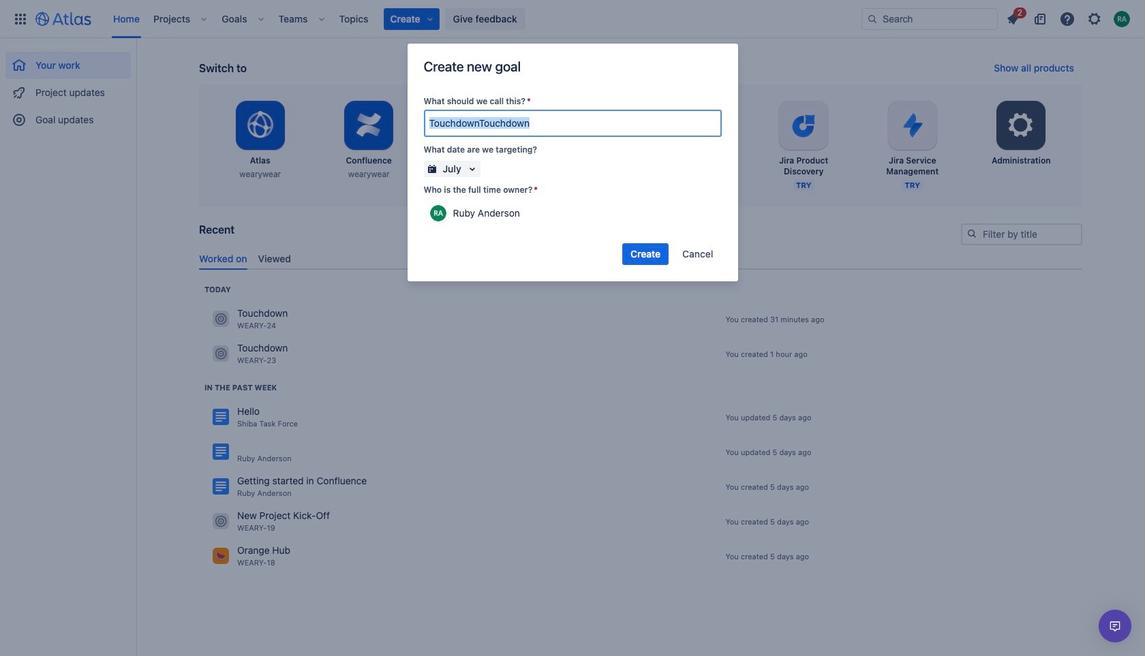 Task type: describe. For each thing, give the bounding box(es) containing it.
3 townsquare image from the top
[[213, 514, 229, 530]]

settings image
[[1005, 109, 1038, 142]]

top element
[[8, 0, 862, 38]]

1 confluence image from the top
[[213, 444, 229, 461]]

2 townsquare image from the top
[[213, 346, 229, 362]]

Search field
[[862, 8, 998, 30]]



Task type: locate. For each thing, give the bounding box(es) containing it.
1 vertical spatial confluence image
[[213, 479, 229, 495]]

confluence image
[[213, 409, 229, 426]]

heading for confluence image
[[205, 382, 277, 393]]

group
[[5, 38, 131, 138]]

Filter by title field
[[963, 225, 1082, 244]]

heading
[[205, 284, 231, 295], [205, 382, 277, 393]]

1 townsquare image from the top
[[213, 311, 229, 328]]

help image
[[1060, 11, 1076, 27]]

banner
[[0, 0, 1146, 38]]

tab list
[[194, 247, 1088, 270]]

None search field
[[862, 8, 998, 30]]

search image
[[867, 13, 878, 24]]

confluence image
[[213, 444, 229, 461], [213, 479, 229, 495]]

0 vertical spatial heading
[[205, 284, 231, 295]]

heading for 1st townsquare 'icon'
[[205, 284, 231, 295]]

1 vertical spatial heading
[[205, 382, 277, 393]]

4 townsquare image from the top
[[213, 549, 229, 565]]

0 vertical spatial confluence image
[[213, 444, 229, 461]]

2 confluence image from the top
[[213, 479, 229, 495]]

None field
[[425, 111, 720, 136]]

search image
[[967, 228, 978, 239]]

2 heading from the top
[[205, 382, 277, 393]]

1 heading from the top
[[205, 284, 231, 295]]

townsquare image
[[213, 311, 229, 328], [213, 346, 229, 362], [213, 514, 229, 530], [213, 549, 229, 565]]



Task type: vqa. For each thing, say whether or not it's contained in the screenshot.
Notifications image
no



